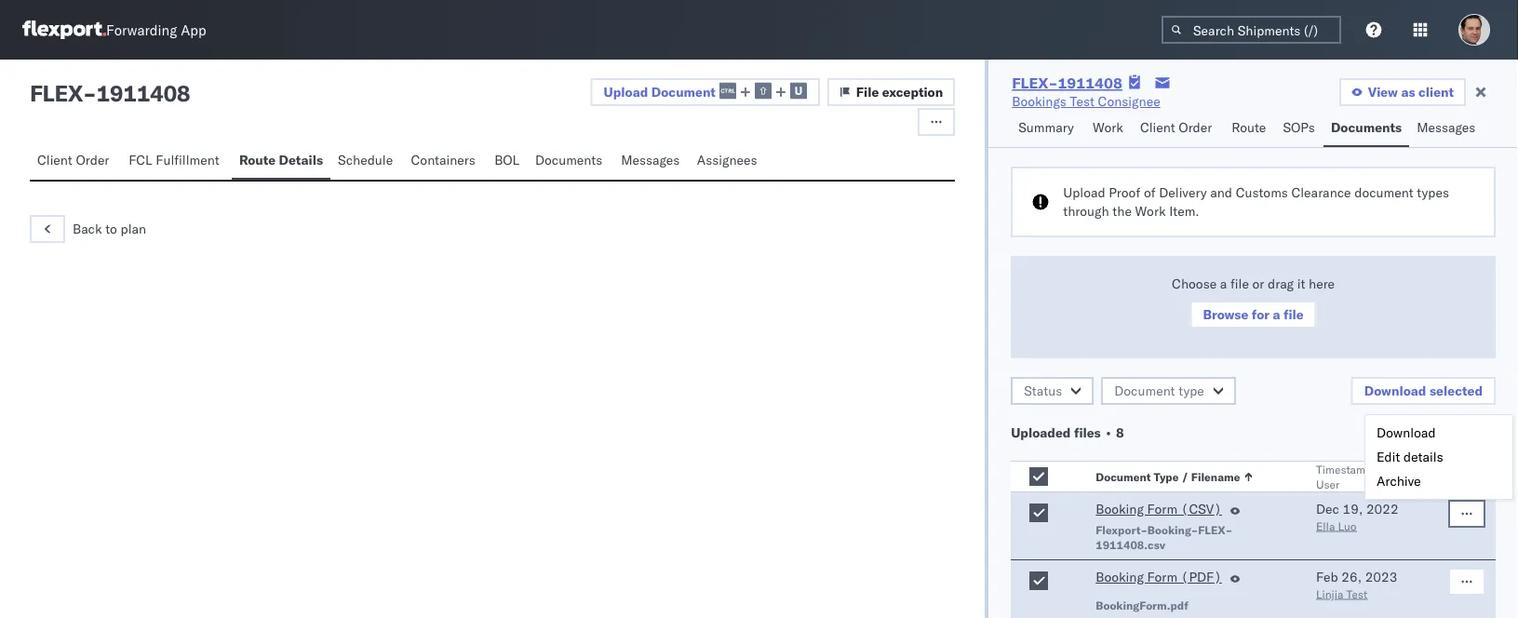 Task type: locate. For each thing, give the bounding box(es) containing it.
0 horizontal spatial flex-
[[1012, 74, 1058, 92]]

download up details
[[1377, 425, 1436, 441]]

2 vertical spatial document
[[1096, 470, 1151, 484]]

messages down client
[[1418, 119, 1476, 135]]

1 vertical spatial work
[[1136, 203, 1166, 219]]

fcl fulfillment button
[[121, 143, 232, 180]]

work
[[1093, 119, 1124, 135], [1136, 203, 1166, 219]]

1 vertical spatial documents
[[535, 152, 603, 168]]

1911408
[[1058, 74, 1123, 92], [96, 79, 190, 107]]

and
[[1211, 184, 1233, 201]]

(pdf)
[[1181, 569, 1223, 585]]

messages
[[1418, 119, 1476, 135], [621, 152, 680, 168]]

1 vertical spatial client
[[37, 152, 72, 168]]

file exception
[[857, 84, 944, 100]]

2 booking from the top
[[1096, 569, 1144, 585]]

documents button down view
[[1324, 111, 1410, 147]]

client order button down consignee
[[1133, 111, 1225, 147]]

0 vertical spatial test
[[1070, 93, 1095, 109]]

download inside "download edit details archive"
[[1377, 425, 1436, 441]]

0 horizontal spatial client order button
[[30, 143, 121, 180]]

the
[[1113, 203, 1132, 219]]

file exception button
[[828, 78, 956, 106], [828, 78, 956, 106]]

0 vertical spatial messages
[[1418, 119, 1476, 135]]

messages for the rightmost "messages" button
[[1418, 119, 1476, 135]]

back to plan
[[73, 221, 146, 237]]

0 horizontal spatial client order
[[37, 152, 109, 168]]

as
[[1402, 84, 1416, 100]]

1 horizontal spatial client order
[[1141, 119, 1213, 135]]

file
[[1231, 276, 1250, 292], [1284, 306, 1304, 323]]

booking form (csv) link
[[1096, 500, 1223, 522]]

form up bookingform.pdf
[[1148, 569, 1178, 585]]

/ inside document type / filename button
[[1182, 470, 1189, 484]]

1 vertical spatial route
[[239, 152, 276, 168]]

2 form from the top
[[1148, 569, 1178, 585]]

client order
[[1141, 119, 1213, 135], [37, 152, 109, 168]]

containers
[[411, 152, 476, 168]]

a right choose
[[1221, 276, 1228, 292]]

linjia
[[1317, 587, 1344, 601]]

document
[[652, 83, 716, 100], [1115, 383, 1176, 399], [1096, 470, 1151, 484]]

1 horizontal spatial upload
[[1064, 184, 1106, 201]]

user
[[1317, 477, 1340, 491]]

0 vertical spatial route
[[1232, 119, 1267, 135]]

archive
[[1377, 473, 1422, 489]]

0 horizontal spatial messages button
[[614, 143, 690, 180]]

0 vertical spatial order
[[1179, 119, 1213, 135]]

browse
[[1204, 306, 1249, 323]]

0 horizontal spatial /
[[1182, 470, 1189, 484]]

1911408 down forwarding at top left
[[96, 79, 190, 107]]

1 horizontal spatial file
[[1284, 306, 1304, 323]]

1 horizontal spatial messages
[[1418, 119, 1476, 135]]

forwarding app
[[106, 21, 206, 39]]

download inside button
[[1365, 383, 1427, 399]]

messages for "messages" button to the left
[[621, 152, 680, 168]]

download for edit
[[1377, 425, 1436, 441]]

1 horizontal spatial order
[[1179, 119, 1213, 135]]

1 vertical spatial download
[[1377, 425, 1436, 441]]

luo
[[1339, 519, 1357, 533]]

order left route button
[[1179, 119, 1213, 135]]

upload document button
[[591, 78, 820, 106]]

0 vertical spatial client
[[1141, 119, 1176, 135]]

client down consignee
[[1141, 119, 1176, 135]]

form
[[1148, 501, 1178, 517], [1148, 569, 1178, 585]]

1 vertical spatial order
[[76, 152, 109, 168]]

flex- up bookings on the top of page
[[1012, 74, 1058, 92]]

route
[[1232, 119, 1267, 135], [239, 152, 276, 168]]

files
[[1075, 425, 1101, 441]]

document for document type / filename
[[1096, 470, 1151, 484]]

0 horizontal spatial route
[[239, 152, 276, 168]]

dec
[[1317, 501, 1340, 517]]

1 vertical spatial test
[[1347, 587, 1368, 601]]

0 vertical spatial file
[[1231, 276, 1250, 292]]

1911408 up "bookings test consignee"
[[1058, 74, 1123, 92]]

assignees
[[697, 152, 758, 168]]

1 vertical spatial file
[[1284, 306, 1304, 323]]

documents right bol button
[[535, 152, 603, 168]]

download selected button
[[1352, 377, 1497, 405]]

document type / filename
[[1096, 470, 1241, 484]]

1 vertical spatial a
[[1273, 306, 1281, 323]]

document type / filename button
[[1093, 466, 1279, 484]]

0 vertical spatial documents
[[1332, 119, 1403, 135]]

1 horizontal spatial flex-
[[1199, 523, 1233, 537]]

bookings
[[1012, 93, 1067, 109]]

1 vertical spatial flex-
[[1199, 523, 1233, 537]]

1 vertical spatial document
[[1115, 383, 1176, 399]]

schedule
[[338, 152, 393, 168]]

booking down 1911408.csv
[[1096, 569, 1144, 585]]

1 horizontal spatial messages button
[[1410, 111, 1486, 147]]

1 vertical spatial booking
[[1096, 569, 1144, 585]]

0 vertical spatial booking
[[1096, 501, 1144, 517]]

8
[[1117, 425, 1125, 441]]

booking form (csv)
[[1096, 501, 1223, 517]]

1 horizontal spatial documents button
[[1324, 111, 1410, 147]]

route left details
[[239, 152, 276, 168]]

types
[[1418, 184, 1450, 201]]

1 horizontal spatial /
[[1376, 462, 1383, 476]]

dec 19, 2022 ella luo
[[1317, 501, 1399, 533]]

Search Shipments (/) text field
[[1162, 16, 1342, 44]]

fcl fulfillment
[[129, 152, 219, 168]]

/
[[1376, 462, 1383, 476], [1182, 470, 1189, 484]]

0 horizontal spatial work
[[1093, 119, 1124, 135]]

0 horizontal spatial upload
[[604, 83, 648, 100]]

flex-1911408 link
[[1012, 74, 1123, 92]]

upload proof of delivery and customs clearance document types through the work item.
[[1064, 184, 1450, 219]]

status
[[1025, 383, 1063, 399]]

form up booking-
[[1148, 501, 1178, 517]]

documents button
[[1324, 111, 1410, 147], [528, 143, 614, 180]]

upload inside button
[[604, 83, 648, 100]]

messages button down client
[[1410, 111, 1486, 147]]

1 vertical spatial client order
[[37, 152, 109, 168]]

form for (csv)
[[1148, 501, 1178, 517]]

summary
[[1019, 119, 1075, 135]]

upload
[[604, 83, 648, 100], [1064, 184, 1106, 201]]

messages button down upload document
[[614, 143, 690, 180]]

client order down consignee
[[1141, 119, 1213, 135]]

work inside upload proof of delivery and customs clearance document types through the work item.
[[1136, 203, 1166, 219]]

0 horizontal spatial documents
[[535, 152, 603, 168]]

order
[[1179, 119, 1213, 135], [76, 152, 109, 168]]

forwarding
[[106, 21, 177, 39]]

or
[[1253, 276, 1265, 292]]

file
[[857, 84, 879, 100]]

1 vertical spatial upload
[[1064, 184, 1106, 201]]

a right for at the right of page
[[1273, 306, 1281, 323]]

uploaded files ∙ 8
[[1012, 425, 1125, 441]]

document type button
[[1102, 377, 1237, 405]]

client order button left fcl
[[30, 143, 121, 180]]

a inside button
[[1273, 306, 1281, 323]]

documents button right "bol"
[[528, 143, 614, 180]]

bookings test consignee link
[[1012, 92, 1161, 111]]

client order left fcl
[[37, 152, 109, 168]]

download for selected
[[1365, 383, 1427, 399]]

booking
[[1096, 501, 1144, 517], [1096, 569, 1144, 585]]

1 horizontal spatial work
[[1136, 203, 1166, 219]]

download left selected
[[1365, 383, 1427, 399]]

route button
[[1225, 111, 1276, 147]]

order left fcl
[[76, 152, 109, 168]]

test down flex-1911408 link
[[1070, 93, 1095, 109]]

flex-1911408
[[1012, 74, 1123, 92]]

work button
[[1086, 111, 1133, 147]]

documents for documents button to the right
[[1332, 119, 1403, 135]]

1 horizontal spatial documents
[[1332, 119, 1403, 135]]

view as client
[[1369, 84, 1455, 100]]

test
[[1070, 93, 1095, 109], [1347, 587, 1368, 601]]

work down consignee
[[1093, 119, 1124, 135]]

documents for leftmost documents button
[[535, 152, 603, 168]]

work down of
[[1136, 203, 1166, 219]]

client order for the rightmost "client order" button
[[1141, 119, 1213, 135]]

filename
[[1192, 470, 1241, 484]]

file left the or
[[1231, 276, 1250, 292]]

1 form from the top
[[1148, 501, 1178, 517]]

1 horizontal spatial test
[[1347, 587, 1368, 601]]

file down it
[[1284, 306, 1304, 323]]

0 horizontal spatial test
[[1070, 93, 1095, 109]]

0 vertical spatial upload
[[604, 83, 648, 100]]

0 horizontal spatial messages
[[621, 152, 680, 168]]

selected
[[1430, 383, 1483, 399]]

booking for booking form (pdf)
[[1096, 569, 1144, 585]]

download selected
[[1365, 383, 1483, 399]]

1 vertical spatial messages
[[621, 152, 680, 168]]

upload inside upload proof of delivery and customs clearance document types through the work item.
[[1064, 184, 1106, 201]]

0 vertical spatial form
[[1148, 501, 1178, 517]]

0 horizontal spatial documents button
[[528, 143, 614, 180]]

0 vertical spatial a
[[1221, 276, 1228, 292]]

0 vertical spatial download
[[1365, 383, 1427, 399]]

messages button
[[1410, 111, 1486, 147], [614, 143, 690, 180]]

forwarding app link
[[22, 20, 206, 39]]

1 horizontal spatial a
[[1273, 306, 1281, 323]]

19,
[[1343, 501, 1364, 517]]

flex- down (csv)
[[1199, 523, 1233, 537]]

route details
[[239, 152, 323, 168]]

flex-
[[1012, 74, 1058, 92], [1199, 523, 1233, 537]]

1 booking from the top
[[1096, 501, 1144, 517]]

timestamp / user
[[1317, 462, 1383, 491]]

None checkbox
[[1030, 504, 1049, 522], [1030, 572, 1049, 590], [1030, 504, 1049, 522], [1030, 572, 1049, 590]]

test inside feb 26, 2023 linjia test
[[1347, 587, 1368, 601]]

0 horizontal spatial a
[[1221, 276, 1228, 292]]

None checkbox
[[1030, 467, 1049, 486]]

test down '26,'
[[1347, 587, 1368, 601]]

messages down upload document
[[621, 152, 680, 168]]

1 vertical spatial form
[[1148, 569, 1178, 585]]

for
[[1252, 306, 1270, 323]]

delivery
[[1160, 184, 1207, 201]]

route left sops
[[1232, 119, 1267, 135]]

flexport-
[[1096, 523, 1148, 537]]

0 vertical spatial work
[[1093, 119, 1124, 135]]

documents down view
[[1332, 119, 1403, 135]]

1 horizontal spatial route
[[1232, 119, 1267, 135]]

0 vertical spatial client order
[[1141, 119, 1213, 135]]

client down flex
[[37, 152, 72, 168]]

booking up flexport-
[[1096, 501, 1144, 517]]

view as client button
[[1340, 78, 1467, 106]]

booking-
[[1148, 523, 1199, 537]]



Task type: describe. For each thing, give the bounding box(es) containing it.
view
[[1369, 84, 1399, 100]]

0 horizontal spatial client
[[37, 152, 72, 168]]

bookingform.pdf
[[1096, 598, 1189, 612]]

bol
[[495, 152, 520, 168]]

26,
[[1342, 569, 1362, 585]]

flex - 1911408
[[30, 79, 190, 107]]

-
[[83, 79, 96, 107]]

booking for booking form (csv)
[[1096, 501, 1144, 517]]

status button
[[1012, 377, 1094, 405]]

choose a file or drag it here
[[1173, 276, 1335, 292]]

app
[[181, 21, 206, 39]]

fcl
[[129, 152, 152, 168]]

details
[[1404, 449, 1444, 465]]

bol button
[[487, 143, 528, 180]]

schedule button
[[331, 143, 404, 180]]

uploaded
[[1012, 425, 1071, 441]]

ella
[[1317, 519, 1336, 533]]

browse for a file
[[1204, 306, 1304, 323]]

0 vertical spatial document
[[652, 83, 716, 100]]

flex- inside the flexport-booking-flex- 1911408.csv
[[1199, 523, 1233, 537]]

work inside 'button'
[[1093, 119, 1124, 135]]

exception
[[883, 84, 944, 100]]

browse for a file button
[[1191, 301, 1317, 329]]

booking form (pdf)
[[1096, 569, 1223, 585]]

form for (pdf)
[[1148, 569, 1178, 585]]

choose
[[1173, 276, 1217, 292]]

feb
[[1317, 569, 1339, 585]]

upload document
[[604, 83, 716, 100]]

here
[[1309, 276, 1335, 292]]

upload for upload proof of delivery and customs clearance document types through the work item.
[[1064, 184, 1106, 201]]

0 horizontal spatial 1911408
[[96, 79, 190, 107]]

timestamp / user button
[[1313, 458, 1412, 492]]

0 horizontal spatial order
[[76, 152, 109, 168]]

1911408.csv
[[1096, 538, 1166, 552]]

2022
[[1367, 501, 1399, 517]]

document
[[1355, 184, 1414, 201]]

route for route details
[[239, 152, 276, 168]]

0 horizontal spatial file
[[1231, 276, 1250, 292]]

flex
[[30, 79, 83, 107]]

1 horizontal spatial client order button
[[1133, 111, 1225, 147]]

clearance
[[1292, 184, 1352, 201]]

∙
[[1105, 425, 1113, 441]]

type
[[1179, 383, 1205, 399]]

route details button
[[232, 143, 331, 180]]

of
[[1144, 184, 1156, 201]]

bookings test consignee
[[1012, 93, 1161, 109]]

flexport. image
[[22, 20, 106, 39]]

item.
[[1170, 203, 1200, 219]]

to
[[105, 221, 117, 237]]

details
[[279, 152, 323, 168]]

2023
[[1366, 569, 1398, 585]]

plan
[[121, 221, 146, 237]]

back
[[73, 221, 102, 237]]

summary button
[[1012, 111, 1086, 147]]

file inside button
[[1284, 306, 1304, 323]]

client order for leftmost "client order" button
[[37, 152, 109, 168]]

drag
[[1268, 276, 1294, 292]]

/ inside timestamp / user
[[1376, 462, 1383, 476]]

download edit details archive
[[1377, 425, 1444, 489]]

booking form (pdf) link
[[1096, 568, 1223, 590]]

proof
[[1109, 184, 1141, 201]]

flexport-booking-flex- 1911408.csv
[[1096, 523, 1233, 552]]

document for document type
[[1115, 383, 1176, 399]]

route for route
[[1232, 119, 1267, 135]]

through
[[1064, 203, 1110, 219]]

client
[[1419, 84, 1455, 100]]

1 horizontal spatial client
[[1141, 119, 1176, 135]]

sops
[[1284, 119, 1316, 135]]

0 vertical spatial flex-
[[1012, 74, 1058, 92]]

customs
[[1236, 184, 1289, 201]]

sops button
[[1276, 111, 1324, 147]]

upload for upload document
[[604, 83, 648, 100]]

1 horizontal spatial 1911408
[[1058, 74, 1123, 92]]

document type
[[1115, 383, 1205, 399]]

assignees button
[[690, 143, 768, 180]]

timestamp
[[1317, 462, 1373, 476]]

type
[[1154, 470, 1179, 484]]

edit
[[1377, 449, 1401, 465]]



Task type: vqa. For each thing, say whether or not it's contained in the screenshot.
the Download Edit details Archive
yes



